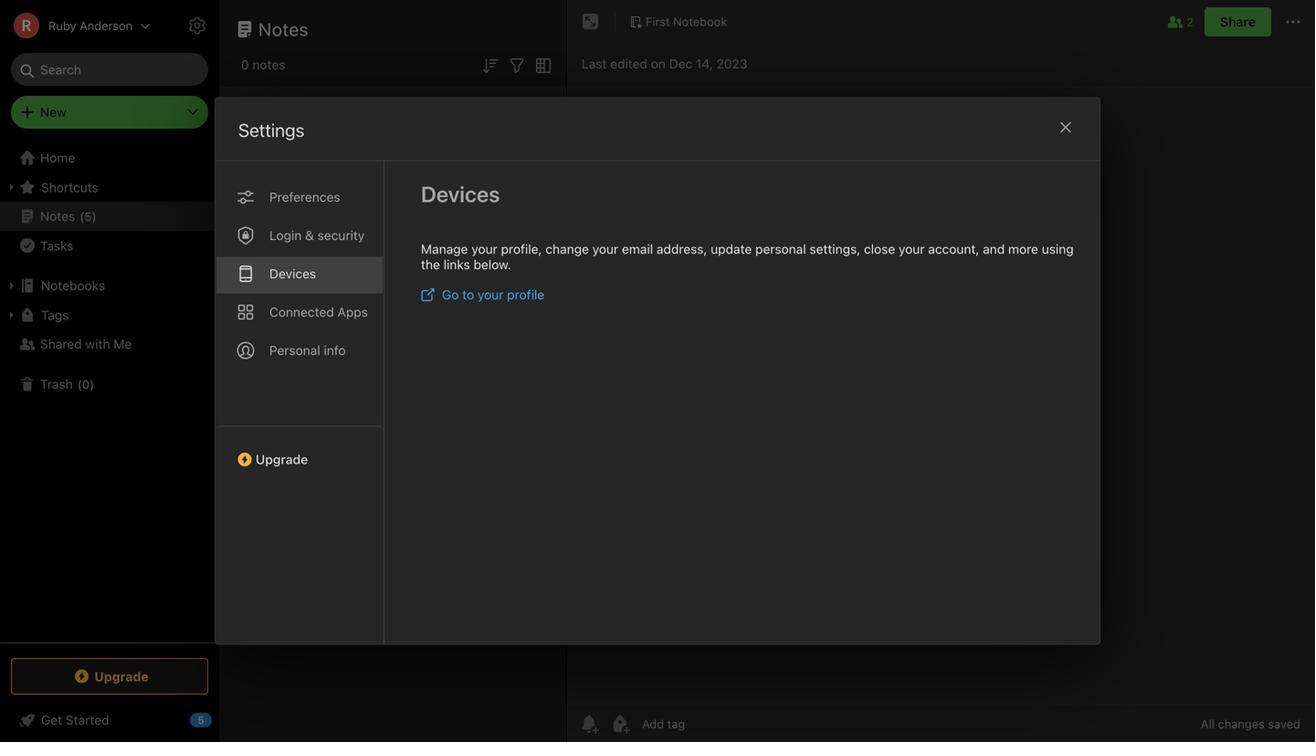 Task type: vqa. For each thing, say whether or not it's contained in the screenshot.
PROFILE,
yes



Task type: describe. For each thing, give the bounding box(es) containing it.
share
[[1220, 14, 1256, 29]]

connected
[[269, 305, 334, 320]]

the
[[421, 257, 440, 272]]

settings inside tooltip
[[230, 19, 277, 32]]

new
[[40, 105, 66, 120]]

on
[[651, 56, 666, 71]]

filters
[[237, 98, 280, 111]]

shared
[[40, 337, 82, 352]]

settings tooltip
[[203, 8, 292, 44]]

settings,
[[810, 242, 861, 257]]

Search text field
[[24, 53, 195, 86]]

clear button
[[525, 98, 552, 111]]

saved
[[1268, 717, 1301, 731]]

( for trash
[[77, 377, 82, 391]]

no
[[335, 510, 357, 530]]

security
[[318, 228, 365, 243]]

me
[[114, 337, 132, 352]]

shared with me link
[[0, 330, 218, 359]]

all
[[1201, 717, 1215, 731]]

try using a different keyword or filter.
[[270, 546, 516, 563]]

personal info
[[269, 343, 346, 358]]

0 notes
[[241, 57, 285, 72]]

close
[[864, 242, 895, 257]]

note window element
[[567, 0, 1315, 743]]

go to your profile button
[[421, 287, 545, 302]]

add tag image
[[609, 713, 631, 735]]

go to your profile
[[442, 287, 545, 302]]

tasks button
[[0, 231, 218, 260]]

try
[[270, 546, 291, 563]]

shortcuts button
[[0, 173, 218, 202]]

devices inside "tab list"
[[269, 266, 316, 281]]

apps
[[338, 305, 368, 320]]

trash ( 0 )
[[40, 377, 94, 392]]

filter.
[[483, 546, 516, 563]]

change
[[546, 242, 589, 257]]

notes for 0
[[253, 57, 285, 72]]

tags button
[[0, 300, 218, 330]]

intense button
[[237, 121, 337, 150]]

with
[[85, 337, 110, 352]]

shortcuts
[[41, 180, 98, 195]]

notebooks link
[[0, 271, 218, 300]]

tab list containing preferences
[[216, 161, 385, 644]]

last edited on dec 14, 2023
[[582, 56, 748, 71]]

your right close
[[899, 242, 925, 257]]

upgrade button inside "tab list"
[[216, 426, 384, 474]]

connected apps
[[269, 305, 368, 320]]

no notes found
[[335, 510, 450, 530]]

notebook
[[673, 15, 727, 28]]

2 button
[[1165, 11, 1194, 33]]

1 vertical spatial upgrade button
[[11, 659, 208, 695]]

email
[[622, 242, 653, 257]]

upgrade for the 'upgrade' popup button within the "tab list"
[[256, 452, 308, 467]]

clear
[[525, 98, 552, 111]]

preferences
[[269, 190, 340, 205]]



Task type: locate. For each thing, give the bounding box(es) containing it.
notebooks
[[41, 278, 105, 293]]

or
[[465, 546, 479, 563]]

a
[[334, 546, 342, 563]]

expand tags image
[[5, 308, 19, 322]]

info
[[324, 343, 346, 358]]

using right more
[[1042, 242, 1074, 257]]

1 vertical spatial upgrade
[[94, 669, 149, 684]]

14,
[[696, 56, 713, 71]]

more
[[1008, 242, 1038, 257]]

profile
[[507, 287, 545, 302]]

1 vertical spatial settings
[[238, 119, 304, 141]]

expand notebooks image
[[5, 279, 19, 293]]

go
[[442, 287, 459, 302]]

notes
[[253, 57, 285, 72], [361, 510, 403, 530]]

your up the below. on the left top
[[472, 242, 498, 257]]

( down the "shortcuts"
[[80, 209, 84, 223]]

and
[[983, 242, 1005, 257]]

0 vertical spatial (
[[80, 209, 84, 223]]

first
[[646, 15, 670, 28]]

notes up 0 notes
[[258, 18, 309, 40]]

devices down login
[[269, 266, 316, 281]]

5
[[84, 209, 92, 223]]

to
[[462, 287, 474, 302]]

last
[[582, 56, 607, 71]]

manage
[[421, 242, 468, 257]]

0 horizontal spatial upgrade
[[94, 669, 149, 684]]

tree
[[0, 143, 219, 642]]

0 horizontal spatial upgrade button
[[11, 659, 208, 695]]

first notebook button
[[623, 9, 734, 35]]

shared with me
[[40, 337, 132, 352]]

your right to
[[478, 287, 504, 302]]

0 down settings tooltip
[[241, 57, 249, 72]]

notes up tasks
[[40, 209, 75, 224]]

close image
[[1055, 116, 1077, 138]]

0 vertical spatial using
[[1042, 242, 1074, 257]]

login & security
[[269, 228, 365, 243]]

account,
[[928, 242, 979, 257]]

( for notes
[[80, 209, 84, 223]]

) right trash
[[90, 377, 94, 391]]

changes
[[1218, 717, 1265, 731]]

0 vertical spatial notes
[[253, 57, 285, 72]]

using
[[1042, 242, 1074, 257], [294, 546, 330, 563]]

settings down filters at the top left of page
[[238, 119, 304, 141]]

tree containing home
[[0, 143, 219, 642]]

expand note image
[[580, 11, 602, 33]]

settings image
[[186, 15, 208, 37]]

( inside 'notes ( 5 )'
[[80, 209, 84, 223]]

different
[[346, 546, 402, 563]]

tags
[[41, 308, 69, 323]]

trash
[[40, 377, 73, 392]]

0 horizontal spatial devices
[[269, 266, 316, 281]]

1 horizontal spatial upgrade button
[[216, 426, 384, 474]]

) inside 'notes ( 5 )'
[[92, 209, 96, 223]]

1 horizontal spatial notes
[[361, 510, 403, 530]]

1 vertical spatial 0
[[82, 377, 90, 391]]

devices up manage
[[421, 181, 500, 207]]

personal
[[269, 343, 320, 358]]

( inside 'trash ( 0 )'
[[77, 377, 82, 391]]

0 inside 'trash ( 0 )'
[[82, 377, 90, 391]]

upgrade for bottom the 'upgrade' popup button
[[94, 669, 149, 684]]

0 horizontal spatial 0
[[82, 377, 90, 391]]

1 vertical spatial notes
[[40, 209, 75, 224]]

0 vertical spatial devices
[[421, 181, 500, 207]]

new button
[[11, 96, 208, 129]]

your
[[472, 242, 498, 257], [592, 242, 619, 257], [899, 242, 925, 257], [478, 287, 504, 302]]

manage your profile, change your email address, update personal settings, close your account, and more using the links below.
[[421, 242, 1074, 272]]

1 vertical spatial )
[[90, 377, 94, 391]]

) for notes
[[92, 209, 96, 223]]

notes up the different on the bottom left
[[361, 510, 403, 530]]

notes for no
[[361, 510, 403, 530]]

notes up filters at the top left of page
[[253, 57, 285, 72]]

)
[[92, 209, 96, 223], [90, 377, 94, 391]]

1 vertical spatial notes
[[361, 510, 403, 530]]

personal
[[755, 242, 806, 257]]

first notebook
[[646, 15, 727, 28]]

) for trash
[[90, 377, 94, 391]]

0 vertical spatial 0
[[241, 57, 249, 72]]

0
[[241, 57, 249, 72], [82, 377, 90, 391]]

1 horizontal spatial notes
[[258, 18, 309, 40]]

notes for notes
[[258, 18, 309, 40]]

) inside 'trash ( 0 )'
[[90, 377, 94, 391]]

1 vertical spatial using
[[294, 546, 330, 563]]

links
[[444, 257, 470, 272]]

profile,
[[501, 242, 542, 257]]

login
[[269, 228, 302, 243]]

notes
[[258, 18, 309, 40], [40, 209, 75, 224]]

home
[[40, 150, 75, 165]]

0 right trash
[[82, 377, 90, 391]]

notes for notes ( 5 )
[[40, 209, 75, 224]]

settings up 0 notes
[[230, 19, 277, 32]]

1 horizontal spatial 0
[[241, 57, 249, 72]]

share button
[[1205, 7, 1271, 37]]

update
[[711, 242, 752, 257]]

add a reminder image
[[578, 713, 600, 735]]

tasks
[[40, 238, 73, 253]]

settings
[[230, 19, 277, 32], [238, 119, 304, 141]]

your left 'email' at the left top of the page
[[592, 242, 619, 257]]

address,
[[657, 242, 707, 257]]

1 horizontal spatial using
[[1042, 242, 1074, 257]]

0 vertical spatial )
[[92, 209, 96, 223]]

2023
[[717, 56, 748, 71]]

1 vertical spatial devices
[[269, 266, 316, 281]]

( right trash
[[77, 377, 82, 391]]

1 vertical spatial (
[[77, 377, 82, 391]]

below.
[[474, 257, 511, 272]]

devices
[[421, 181, 500, 207], [269, 266, 316, 281]]

found
[[407, 510, 450, 530]]

edited
[[610, 56, 648, 71]]

2
[[1187, 15, 1194, 29]]

None search field
[[24, 53, 195, 86]]

0 vertical spatial upgrade button
[[216, 426, 384, 474]]

using inside manage your profile, change your email address, update personal settings, close your account, and more using the links below.
[[1042, 242, 1074, 257]]

keyword
[[406, 546, 461, 563]]

tab list
[[216, 161, 385, 644]]

using left a
[[294, 546, 330, 563]]

1 horizontal spatial upgrade
[[256, 452, 308, 467]]

dec
[[669, 56, 693, 71]]

1 horizontal spatial devices
[[421, 181, 500, 207]]

intense
[[264, 127, 307, 142]]

upgrade
[[256, 452, 308, 467], [94, 669, 149, 684]]

(
[[80, 209, 84, 223], [77, 377, 82, 391]]

home link
[[0, 143, 219, 173]]

0 vertical spatial upgrade
[[256, 452, 308, 467]]

) down shortcuts "button"
[[92, 209, 96, 223]]

0 horizontal spatial using
[[294, 546, 330, 563]]

all changes saved
[[1201, 717, 1301, 731]]

upgrade inside "tab list"
[[256, 452, 308, 467]]

&
[[305, 228, 314, 243]]

0 horizontal spatial notes
[[253, 57, 285, 72]]

0 vertical spatial settings
[[230, 19, 277, 32]]

Note Editor text field
[[567, 88, 1315, 705]]

upgrade button
[[216, 426, 384, 474], [11, 659, 208, 695]]

0 vertical spatial notes
[[258, 18, 309, 40]]

0 horizontal spatial notes
[[40, 209, 75, 224]]

notes ( 5 )
[[40, 209, 96, 224]]



